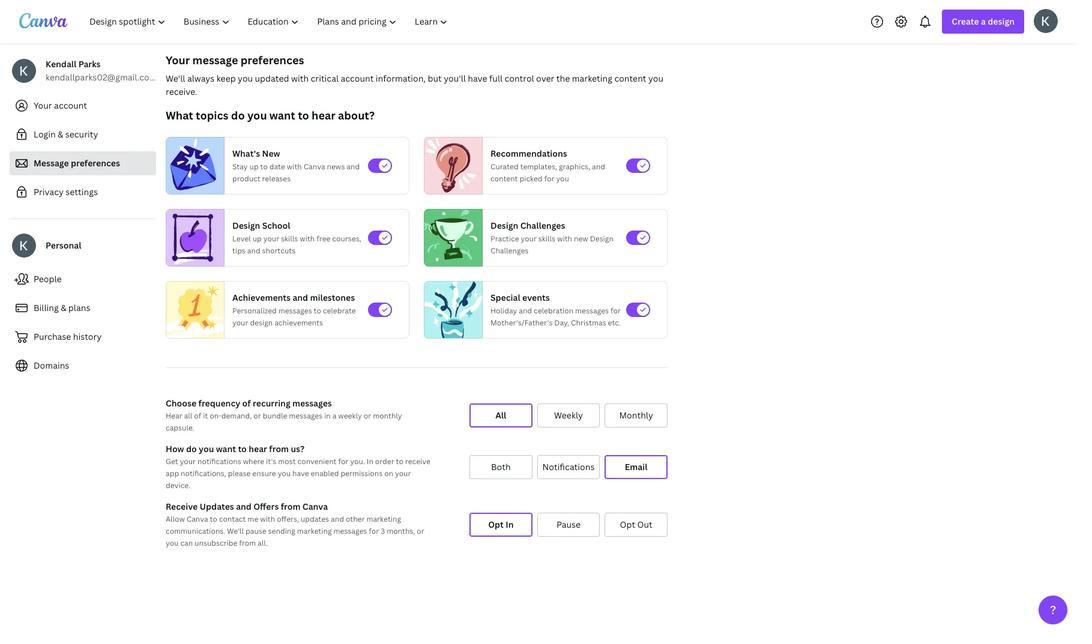 Task type: vqa. For each thing, say whether or not it's contained in the screenshot.


Task type: locate. For each thing, give the bounding box(es) containing it.
in
[[324, 411, 331, 421]]

1 horizontal spatial opt
[[620, 519, 635, 530]]

login
[[34, 128, 56, 140]]

account right critical
[[341, 73, 374, 84]]

full
[[489, 73, 503, 84]]

design
[[232, 220, 260, 231], [491, 220, 518, 231], [590, 234, 614, 244]]

1 vertical spatial &
[[61, 302, 66, 313]]

recommendations
[[491, 148, 567, 159]]

device.
[[166, 480, 190, 491]]

or inside receive updates and offers from canva allow canva to contact me with offers, updates and other marketing communications. we'll pause sending marketing messages for 3 months, or you can unsubscribe from all.
[[417, 526, 424, 536]]

1 horizontal spatial in
[[506, 519, 514, 530]]

tips
[[232, 246, 245, 256]]

1 horizontal spatial hear
[[312, 108, 335, 122]]

1 vertical spatial in
[[506, 519, 514, 530]]

opt inside "opt out" button
[[620, 519, 635, 530]]

0 vertical spatial content
[[614, 73, 646, 84]]

to down updates on the bottom of page
[[210, 514, 217, 524]]

for inside recommendations curated templates, graphics, and content picked for you
[[544, 174, 554, 184]]

with inside what's new stay up to date with canva news and product releases
[[287, 162, 302, 172]]

0 horizontal spatial your
[[34, 100, 52, 111]]

have inside how do you want to hear from us? get your notifications where it's most convenient for you. in order to receive app notifications, please ensure you have enabled permissions on your device.
[[292, 468, 309, 479]]

your account link
[[10, 94, 156, 118]]

2 horizontal spatial or
[[417, 526, 424, 536]]

what topics do you want to hear about?
[[166, 108, 375, 122]]

to right order
[[396, 456, 403, 466]]

have left full
[[468, 73, 487, 84]]

marketing up 3 on the left
[[366, 514, 401, 524]]

2 horizontal spatial marketing
[[572, 73, 612, 84]]

and up mother's/father's
[[519, 306, 532, 316]]

content
[[614, 73, 646, 84], [491, 174, 518, 184]]

marketing inside we'll always keep you updated with critical account information, but you'll have full control over the marketing content you receive.
[[572, 73, 612, 84]]

topic image for design school
[[166, 209, 219, 267]]

preferences
[[241, 53, 304, 67], [71, 157, 120, 169]]

to left date
[[260, 162, 268, 172]]

it
[[203, 411, 208, 421]]

1 horizontal spatial design
[[988, 16, 1015, 27]]

of
[[242, 397, 251, 409], [194, 411, 201, 421]]

to inside what's new stay up to date with canva news and product releases
[[260, 162, 268, 172]]

messages up christmas
[[575, 306, 609, 316]]

for down templates,
[[544, 174, 554, 184]]

in inside button
[[506, 519, 514, 530]]

0 vertical spatial up
[[250, 162, 259, 172]]

Pause button
[[537, 513, 600, 537]]

demand,
[[221, 411, 252, 421]]

1 opt from the left
[[488, 519, 504, 530]]

to up where
[[238, 443, 247, 454]]

critical
[[311, 73, 339, 84]]

topic image left tips
[[166, 209, 219, 267]]

create a design
[[952, 16, 1015, 27]]

1 horizontal spatial do
[[231, 108, 245, 122]]

of left it
[[194, 411, 201, 421]]

do right topics
[[231, 108, 245, 122]]

1 vertical spatial do
[[186, 443, 197, 454]]

topic image left practice
[[424, 209, 477, 267]]

offers
[[253, 501, 279, 512]]

0 vertical spatial marketing
[[572, 73, 612, 84]]

topic image left personalized
[[166, 278, 224, 341]]

0 vertical spatial we'll
[[166, 73, 185, 84]]

0 vertical spatial account
[[341, 73, 374, 84]]

0 vertical spatial design
[[988, 16, 1015, 27]]

& right login
[[58, 128, 63, 140]]

0 vertical spatial hear
[[312, 108, 335, 122]]

opt down the both button
[[488, 519, 504, 530]]

opt for opt out
[[620, 519, 635, 530]]

pause
[[557, 519, 581, 530]]

1 horizontal spatial design
[[491, 220, 518, 231]]

2 vertical spatial canva
[[187, 514, 208, 524]]

special events holiday and celebration messages for mother's/father's day, christmas etc.
[[491, 292, 621, 328]]

0 vertical spatial of
[[242, 397, 251, 409]]

1 horizontal spatial preferences
[[241, 53, 304, 67]]

account up login & security
[[54, 100, 87, 111]]

1 vertical spatial a
[[332, 411, 336, 421]]

christmas
[[571, 318, 606, 328]]

can
[[180, 538, 193, 548]]

of up demand,
[[242, 397, 251, 409]]

marketing right the
[[572, 73, 612, 84]]

permissions
[[341, 468, 383, 479]]

1 vertical spatial we'll
[[227, 526, 244, 536]]

1 horizontal spatial have
[[468, 73, 487, 84]]

a right "in"
[[332, 411, 336, 421]]

to
[[298, 108, 309, 122], [260, 162, 268, 172], [314, 306, 321, 316], [238, 443, 247, 454], [396, 456, 403, 466], [210, 514, 217, 524]]

Email button
[[605, 455, 668, 479]]

0 horizontal spatial have
[[292, 468, 309, 479]]

2 skills from the left
[[538, 234, 555, 244]]

purchase
[[34, 331, 71, 342]]

or right weekly at left
[[364, 411, 371, 421]]

have
[[468, 73, 487, 84], [292, 468, 309, 479]]

opt inside opt in button
[[488, 519, 504, 530]]

Monthly button
[[605, 403, 668, 427]]

0 horizontal spatial or
[[254, 411, 261, 421]]

and right graphics,
[[592, 162, 605, 172]]

on-
[[210, 411, 221, 421]]

for inside the special events holiday and celebration messages for mother's/father's day, christmas etc.
[[611, 306, 621, 316]]

monthly
[[373, 411, 402, 421]]

messages down the "other"
[[333, 526, 367, 536]]

your inside your account "link"
[[34, 100, 52, 111]]

special
[[491, 292, 520, 303]]

and right tips
[[247, 246, 260, 256]]

messages up achievements
[[278, 306, 312, 316]]

hear up where
[[249, 443, 267, 454]]

opt out
[[620, 519, 653, 530]]

free
[[317, 234, 330, 244]]

from inside how do you want to hear from us? get your notifications where it's most convenient for you. in order to receive app notifications, please ensure you have enabled permissions on your device.
[[269, 443, 289, 454]]

message
[[192, 53, 238, 67]]

with inside design school level up your skills with free courses, tips and shortcuts
[[300, 234, 315, 244]]

2 opt from the left
[[620, 519, 635, 530]]

your message preferences
[[166, 53, 304, 67]]

want down updated on the top left
[[269, 108, 295, 122]]

we'll down contact
[[227, 526, 244, 536]]

0 vertical spatial your
[[166, 53, 190, 67]]

topics
[[196, 108, 228, 122]]

topic image left stay at top
[[166, 137, 219, 195]]

challenges down practice
[[491, 246, 529, 256]]

or
[[254, 411, 261, 421], [364, 411, 371, 421], [417, 526, 424, 536]]

up right stay at top
[[250, 162, 259, 172]]

or left bundle
[[254, 411, 261, 421]]

marketing for the
[[572, 73, 612, 84]]

canva left news
[[304, 162, 325, 172]]

topic image for design challenges
[[424, 209, 477, 267]]

shortcuts
[[262, 246, 295, 256]]

create a design button
[[942, 10, 1024, 34]]

your down school
[[263, 234, 279, 244]]

have down most
[[292, 468, 309, 479]]

your
[[166, 53, 190, 67], [34, 100, 52, 111]]

1 skills from the left
[[281, 234, 298, 244]]

1 vertical spatial up
[[253, 234, 262, 244]]

1 horizontal spatial a
[[981, 16, 986, 27]]

your up always
[[166, 53, 190, 67]]

in right you.
[[367, 456, 373, 466]]

1 vertical spatial your
[[34, 100, 52, 111]]

frequency
[[198, 397, 240, 409]]

communications.
[[166, 526, 225, 536]]

for up etc.
[[611, 306, 621, 316]]

skills
[[281, 234, 298, 244], [538, 234, 555, 244]]

design right 'new'
[[590, 234, 614, 244]]

top level navigation element
[[82, 10, 458, 34]]

releases
[[262, 174, 291, 184]]

we'll inside receive updates and offers from canva allow canva to contact me with offers, updates and other marketing communications. we'll pause sending marketing messages for 3 months, or you can unsubscribe from all.
[[227, 526, 244, 536]]

and right news
[[347, 162, 360, 172]]

want up notifications
[[216, 443, 236, 454]]

1 horizontal spatial skills
[[538, 234, 555, 244]]

all
[[184, 411, 192, 421]]

preferences down the login & security link in the left top of the page
[[71, 157, 120, 169]]

for inside receive updates and offers from canva allow canva to contact me with offers, updates and other marketing communications. we'll pause sending marketing messages for 3 months, or you can unsubscribe from all.
[[369, 526, 379, 536]]

with down offers
[[260, 514, 275, 524]]

with right date
[[287, 162, 302, 172]]

and inside design school level up your skills with free courses, tips and shortcuts
[[247, 246, 260, 256]]

design inside design school level up your skills with free courses, tips and shortcuts
[[232, 220, 260, 231]]

skills inside design school level up your skills with free courses, tips and shortcuts
[[281, 234, 298, 244]]

and up achievements
[[293, 292, 308, 303]]

for left 3 on the left
[[369, 526, 379, 536]]

1 vertical spatial canva
[[303, 501, 328, 512]]

1 vertical spatial have
[[292, 468, 309, 479]]

1 horizontal spatial want
[[269, 108, 295, 122]]

0 horizontal spatial hear
[[249, 443, 267, 454]]

with left critical
[[291, 73, 309, 84]]

day,
[[554, 318, 569, 328]]

with
[[291, 73, 309, 84], [287, 162, 302, 172], [300, 234, 315, 244], [557, 234, 572, 244], [260, 514, 275, 524]]

0 horizontal spatial skills
[[281, 234, 298, 244]]

0 vertical spatial in
[[367, 456, 373, 466]]

0 horizontal spatial want
[[216, 443, 236, 454]]

up
[[250, 162, 259, 172], [253, 234, 262, 244]]

with left free
[[300, 234, 315, 244]]

0 vertical spatial from
[[269, 443, 289, 454]]

topic image
[[166, 137, 219, 195], [424, 137, 477, 195], [166, 209, 219, 267], [424, 209, 477, 267], [166, 278, 224, 341], [424, 278, 482, 341]]

your for your account
[[34, 100, 52, 111]]

receive
[[166, 501, 198, 512]]

0 horizontal spatial preferences
[[71, 157, 120, 169]]

from down pause
[[239, 538, 256, 548]]

a right 'create'
[[981, 16, 986, 27]]

sending
[[268, 526, 295, 536]]

your up login
[[34, 100, 52, 111]]

we'll inside we'll always keep you updated with critical account information, but you'll have full control over the marketing content you receive.
[[166, 73, 185, 84]]

get
[[166, 456, 178, 466]]

0 vertical spatial want
[[269, 108, 295, 122]]

0 vertical spatial &
[[58, 128, 63, 140]]

your right get
[[180, 456, 196, 466]]

have inside we'll always keep you updated with critical account information, but you'll have full control over the marketing content you receive.
[[468, 73, 487, 84]]

date
[[269, 162, 285, 172]]

0 vertical spatial canva
[[304, 162, 325, 172]]

1 horizontal spatial we'll
[[227, 526, 244, 536]]

but
[[428, 73, 442, 84]]

&
[[58, 128, 63, 140], [61, 302, 66, 313]]

design down personalized
[[250, 318, 273, 328]]

0 horizontal spatial do
[[186, 443, 197, 454]]

up right level
[[253, 234, 262, 244]]

enabled
[[311, 468, 339, 479]]

kendall parks image
[[1034, 9, 1058, 33]]

1 horizontal spatial account
[[341, 73, 374, 84]]

1 vertical spatial marketing
[[366, 514, 401, 524]]

0 vertical spatial have
[[468, 73, 487, 84]]

0 vertical spatial do
[[231, 108, 245, 122]]

in down the both button
[[506, 519, 514, 530]]

updates
[[200, 501, 234, 512]]

challenges down the picked at top
[[520, 220, 565, 231]]

1 vertical spatial of
[[194, 411, 201, 421]]

your down personalized
[[232, 318, 248, 328]]

to up what's new stay up to date with canva news and product releases
[[298, 108, 309, 122]]

design up level
[[232, 220, 260, 231]]

up inside design school level up your skills with free courses, tips and shortcuts
[[253, 234, 262, 244]]

all.
[[258, 538, 268, 548]]

preferences up updated on the top left
[[241, 53, 304, 67]]

1 vertical spatial design
[[250, 318, 273, 328]]

topic image left holiday
[[424, 278, 482, 341]]

canva up communications.
[[187, 514, 208, 524]]

0 horizontal spatial a
[[332, 411, 336, 421]]

account inside we'll always keep you updated with critical account information, but you'll have full control over the marketing content you receive.
[[341, 73, 374, 84]]

design up practice
[[491, 220, 518, 231]]

2 vertical spatial marketing
[[297, 526, 332, 536]]

your right practice
[[521, 234, 537, 244]]

kendallparks02@gmail.com
[[46, 71, 157, 83]]

1 horizontal spatial marketing
[[366, 514, 401, 524]]

design challenges practice your skills with new design challenges
[[491, 220, 614, 256]]

canva up updates
[[303, 501, 328, 512]]

domains
[[34, 360, 69, 371]]

to inside receive updates and offers from canva allow canva to contact me with offers, updates and other marketing communications. we'll pause sending marketing messages for 3 months, or you can unsubscribe from all.
[[210, 514, 217, 524]]

in inside how do you want to hear from us? get your notifications where it's most convenient for you. in order to receive app notifications, please ensure you have enabled permissions on your device.
[[367, 456, 373, 466]]

0 vertical spatial a
[[981, 16, 986, 27]]

celebrate
[[323, 306, 356, 316]]

topic image for recommendations
[[424, 137, 477, 195]]

0 horizontal spatial we'll
[[166, 73, 185, 84]]

celebration
[[534, 306, 573, 316]]

design right 'create'
[[988, 16, 1015, 27]]

events
[[522, 292, 550, 303]]

skills left 'new'
[[538, 234, 555, 244]]

both
[[491, 461, 511, 473]]

your
[[263, 234, 279, 244], [521, 234, 537, 244], [232, 318, 248, 328], [180, 456, 196, 466], [395, 468, 411, 479]]

to down milestones
[[314, 306, 321, 316]]

from up it's
[[269, 443, 289, 454]]

achievements
[[274, 318, 323, 328]]

for left you.
[[338, 456, 348, 466]]

what
[[166, 108, 193, 122]]

do right how
[[186, 443, 197, 454]]

hear
[[312, 108, 335, 122], [249, 443, 267, 454]]

messages inside achievements and milestones personalized messages to celebrate your design achievements
[[278, 306, 312, 316]]

content inside recommendations curated templates, graphics, and content picked for you
[[491, 174, 518, 184]]

people link
[[10, 267, 156, 291]]

marketing down updates
[[297, 526, 332, 536]]

we'll up receive.
[[166, 73, 185, 84]]

1 vertical spatial account
[[54, 100, 87, 111]]

canva for canva
[[187, 514, 208, 524]]

0 horizontal spatial design
[[232, 220, 260, 231]]

weekly
[[554, 409, 583, 421]]

opt left out
[[620, 519, 635, 530]]

1 vertical spatial preferences
[[71, 157, 120, 169]]

up inside what's new stay up to date with canva news and product releases
[[250, 162, 259, 172]]

1 vertical spatial want
[[216, 443, 236, 454]]

1 horizontal spatial or
[[364, 411, 371, 421]]

skills up shortcuts
[[281, 234, 298, 244]]

0 horizontal spatial of
[[194, 411, 201, 421]]

0 horizontal spatial account
[[54, 100, 87, 111]]

1 vertical spatial content
[[491, 174, 518, 184]]

1 horizontal spatial of
[[242, 397, 251, 409]]

0 horizontal spatial opt
[[488, 519, 504, 530]]

hear left about?
[[312, 108, 335, 122]]

or right months,
[[417, 526, 424, 536]]

1 horizontal spatial your
[[166, 53, 190, 67]]

keep
[[217, 73, 236, 84]]

personalized
[[232, 306, 277, 316]]

choose
[[166, 397, 196, 409]]

0 horizontal spatial in
[[367, 456, 373, 466]]

with inside design challenges practice your skills with new design challenges
[[557, 234, 572, 244]]

and inside achievements and milestones personalized messages to celebrate your design achievements
[[293, 292, 308, 303]]

0 horizontal spatial content
[[491, 174, 518, 184]]

with left 'new'
[[557, 234, 572, 244]]

you
[[238, 73, 253, 84], [648, 73, 663, 84], [247, 108, 267, 122], [556, 174, 569, 184], [199, 443, 214, 454], [278, 468, 291, 479], [166, 538, 179, 548]]

& left plans
[[61, 302, 66, 313]]

canva inside what's new stay up to date with canva news and product releases
[[304, 162, 325, 172]]

unsubscribe
[[195, 538, 237, 548]]

topic image left the curated
[[424, 137, 477, 195]]

1 horizontal spatial content
[[614, 73, 646, 84]]

create
[[952, 16, 979, 27]]

0 horizontal spatial design
[[250, 318, 273, 328]]

from
[[269, 443, 289, 454], [281, 501, 301, 512], [239, 538, 256, 548]]

1 vertical spatial hear
[[249, 443, 267, 454]]

from up offers,
[[281, 501, 301, 512]]

and inside the special events holiday and celebration messages for mother's/father's day, christmas etc.
[[519, 306, 532, 316]]

privacy settings link
[[10, 180, 156, 204]]



Task type: describe. For each thing, give the bounding box(es) containing it.
messages up "in"
[[292, 397, 332, 409]]

recurring
[[253, 397, 290, 409]]

topic image for special events
[[424, 278, 482, 341]]

plans
[[68, 302, 90, 313]]

marketing for other
[[366, 514, 401, 524]]

school
[[262, 220, 290, 231]]

topic image for achievements and milestones
[[166, 278, 224, 341]]

offers,
[[277, 514, 299, 524]]

design inside create a design dropdown button
[[988, 16, 1015, 27]]

to inside achievements and milestones personalized messages to celebrate your design achievements
[[314, 306, 321, 316]]

3
[[381, 526, 385, 536]]

out
[[637, 519, 653, 530]]

your account
[[34, 100, 87, 111]]

weekly
[[338, 411, 362, 421]]

opt in
[[488, 519, 514, 530]]

receive updates and offers from canva allow canva to contact me with offers, updates and other marketing communications. we'll pause sending marketing messages for 3 months, or you can unsubscribe from all.
[[166, 501, 424, 548]]

hear
[[166, 411, 182, 421]]

parks
[[78, 58, 101, 70]]

messages inside the special events holiday and celebration messages for mother's/father's day, christmas etc.
[[575, 306, 609, 316]]

1 vertical spatial from
[[281, 501, 301, 512]]

0 horizontal spatial marketing
[[297, 526, 332, 536]]

and left the "other"
[[331, 514, 344, 524]]

settings
[[66, 186, 98, 198]]

and up me
[[236, 501, 251, 512]]

and inside recommendations curated templates, graphics, and content picked for you
[[592, 162, 605, 172]]

you inside receive updates and offers from canva allow canva to contact me with offers, updates and other marketing communications. we'll pause sending marketing messages for 3 months, or you can unsubscribe from all.
[[166, 538, 179, 548]]

the
[[556, 73, 570, 84]]

0 vertical spatial preferences
[[241, 53, 304, 67]]

Weekly button
[[537, 403, 600, 427]]

with inside we'll always keep you updated with critical account information, but you'll have full control over the marketing content you receive.
[[291, 73, 309, 84]]

people
[[34, 273, 62, 285]]

your inside design school level up your skills with free courses, tips and shortcuts
[[263, 234, 279, 244]]

me
[[248, 514, 258, 524]]

us?
[[291, 443, 304, 454]]

do inside how do you want to hear from us? get your notifications where it's most convenient for you. in order to receive app notifications, please ensure you have enabled permissions on your device.
[[186, 443, 197, 454]]

you'll
[[444, 73, 466, 84]]

what's
[[232, 148, 260, 159]]

topic image for what's new
[[166, 137, 219, 195]]

skills inside design challenges practice your skills with new design challenges
[[538, 234, 555, 244]]

messages left "in"
[[289, 411, 323, 421]]

notifications
[[542, 461, 595, 473]]

email
[[625, 461, 648, 473]]

purchase history
[[34, 331, 102, 342]]

achievements and milestones personalized messages to celebrate your design achievements
[[232, 292, 356, 328]]

notifications
[[198, 456, 241, 466]]

Opt In button
[[470, 513, 532, 537]]

content inside we'll always keep you updated with critical account information, but you'll have full control over the marketing content you receive.
[[614, 73, 646, 84]]

up for design
[[253, 234, 262, 244]]

most
[[278, 456, 296, 466]]

history
[[73, 331, 102, 342]]

personal
[[46, 240, 81, 251]]

courses,
[[332, 234, 361, 244]]

ensure
[[252, 468, 276, 479]]

purchase history link
[[10, 325, 156, 349]]

how
[[166, 443, 184, 454]]

domains link
[[10, 354, 156, 378]]

level
[[232, 234, 251, 244]]

bundle
[[263, 411, 287, 421]]

updated
[[255, 73, 289, 84]]

where
[[243, 456, 264, 466]]

security
[[65, 128, 98, 140]]

your inside design challenges practice your skills with new design challenges
[[521, 234, 537, 244]]

and inside what's new stay up to date with canva news and product releases
[[347, 162, 360, 172]]

convenient
[[298, 456, 337, 466]]

& for login
[[58, 128, 63, 140]]

messages inside receive updates and offers from canva allow canva to contact me with offers, updates and other marketing communications. we'll pause sending marketing messages for 3 months, or you can unsubscribe from all.
[[333, 526, 367, 536]]

picked
[[520, 174, 542, 184]]

updates
[[301, 514, 329, 524]]

your right on
[[395, 468, 411, 479]]

your inside achievements and milestones personalized messages to celebrate your design achievements
[[232, 318, 248, 328]]

Notifications button
[[537, 455, 600, 479]]

All button
[[470, 403, 532, 427]]

it's
[[266, 456, 276, 466]]

& for billing
[[61, 302, 66, 313]]

over
[[536, 73, 554, 84]]

information,
[[376, 73, 426, 84]]

mother's/father's
[[491, 318, 553, 328]]

product
[[232, 174, 260, 184]]

contact
[[219, 514, 246, 524]]

hear inside how do you want to hear from us? get your notifications where it's most convenient for you. in order to receive app notifications, please ensure you have enabled permissions on your device.
[[249, 443, 267, 454]]

milestones
[[310, 292, 355, 303]]

notifications,
[[181, 468, 226, 479]]

you inside recommendations curated templates, graphics, and content picked for you
[[556, 174, 569, 184]]

practice
[[491, 234, 519, 244]]

receive
[[405, 456, 430, 466]]

what's new stay up to date with canva news and product releases
[[232, 148, 360, 184]]

kendall parks kendallparks02@gmail.com
[[46, 58, 157, 83]]

message
[[34, 157, 69, 169]]

login & security link
[[10, 122, 156, 146]]

design inside achievements and milestones personalized messages to celebrate your design achievements
[[250, 318, 273, 328]]

design for design school
[[232, 220, 260, 231]]

2 horizontal spatial design
[[590, 234, 614, 244]]

1 vertical spatial challenges
[[491, 246, 529, 256]]

allow
[[166, 514, 185, 524]]

etc.
[[608, 318, 621, 328]]

achievements
[[232, 292, 291, 303]]

opt for opt in
[[488, 519, 504, 530]]

for inside how do you want to hear from us? get your notifications where it's most convenient for you. in order to receive app notifications, please ensure you have enabled permissions on your device.
[[338, 456, 348, 466]]

your for your message preferences
[[166, 53, 190, 67]]

order
[[375, 456, 394, 466]]

up for what's
[[250, 162, 259, 172]]

curated
[[491, 162, 519, 172]]

want inside how do you want to hear from us? get your notifications where it's most convenient for you. in order to receive app notifications, please ensure you have enabled permissions on your device.
[[216, 443, 236, 454]]

all
[[495, 409, 506, 421]]

billing & plans
[[34, 302, 90, 313]]

design for design challenges
[[491, 220, 518, 231]]

monthly
[[619, 409, 653, 421]]

message preferences
[[34, 157, 120, 169]]

about?
[[338, 108, 375, 122]]

account inside "link"
[[54, 100, 87, 111]]

Opt Out button
[[605, 513, 668, 537]]

a inside dropdown button
[[981, 16, 986, 27]]

canva for date
[[304, 162, 325, 172]]

2 vertical spatial from
[[239, 538, 256, 548]]

message preferences link
[[10, 151, 156, 175]]

a inside choose frequency of recurring messages hear all of it on-demand, or bundle messages in a weekly or monthly capsule.
[[332, 411, 336, 421]]

Both button
[[470, 455, 532, 479]]

0 vertical spatial challenges
[[520, 220, 565, 231]]

capsule.
[[166, 423, 194, 433]]

stay
[[232, 162, 248, 172]]

kendall
[[46, 58, 76, 70]]

app
[[166, 468, 179, 479]]

with inside receive updates and offers from canva allow canva to contact me with offers, updates and other marketing communications. we'll pause sending marketing messages for 3 months, or you can unsubscribe from all.
[[260, 514, 275, 524]]



